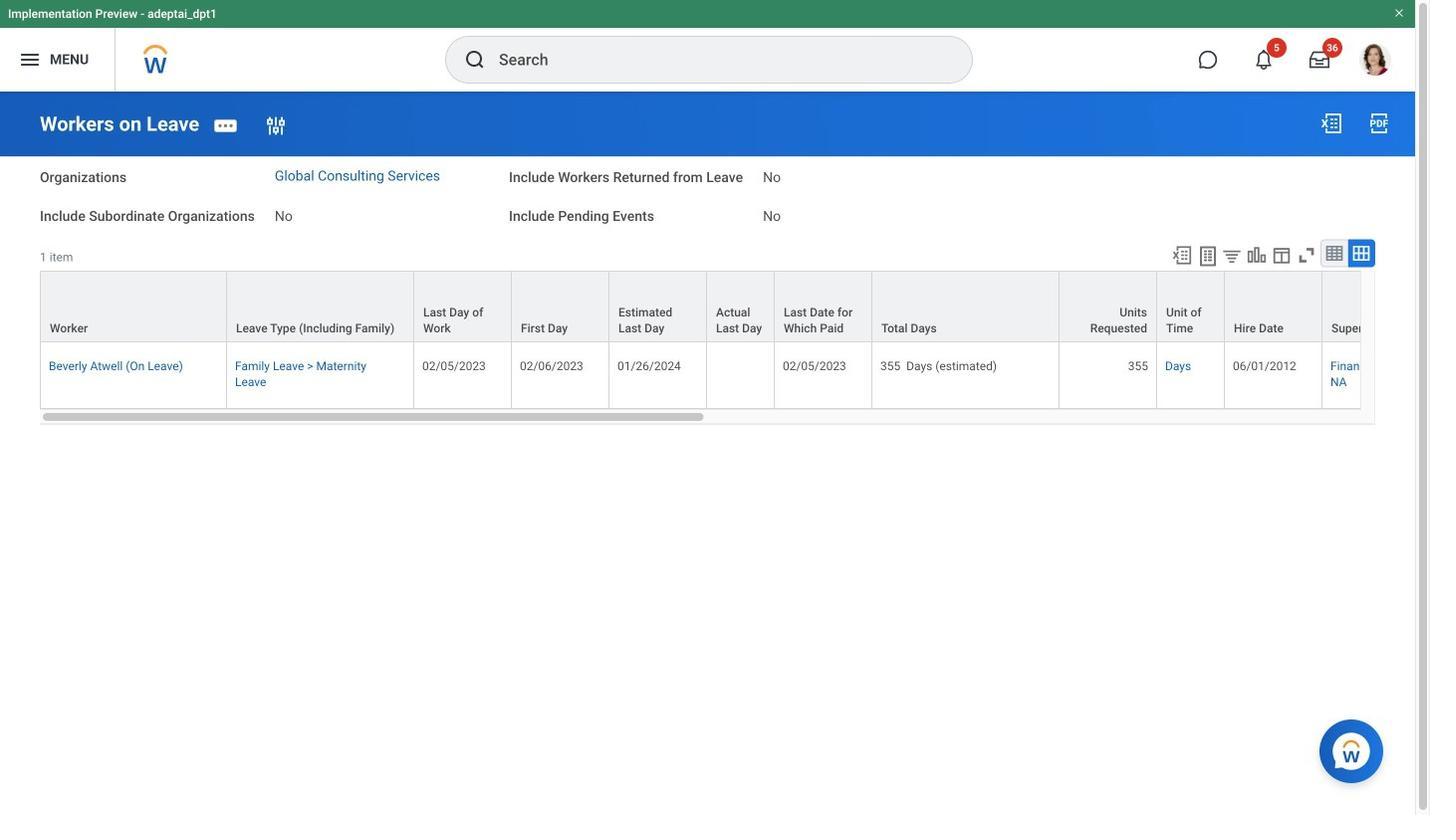 Task type: vqa. For each thing, say whether or not it's contained in the screenshot.
first United Kingdom link
no



Task type: locate. For each thing, give the bounding box(es) containing it.
view printable version (pdf) image
[[1368, 112, 1392, 135]]

row
[[40, 271, 1430, 343], [40, 342, 1430, 409]]

cell
[[707, 342, 775, 409]]

profile logan mcneil image
[[1360, 44, 1392, 80]]

export to worksheets image
[[1196, 245, 1220, 269]]

export to excel image left 'view printable version (pdf)' image
[[1320, 112, 1344, 135]]

6 column header from the left
[[707, 271, 775, 343]]

export to excel image
[[1320, 112, 1344, 135], [1171, 245, 1193, 267]]

inbox large image
[[1310, 50, 1330, 70]]

workers on leave - expand/collapse chart image
[[1246, 245, 1268, 267]]

0 vertical spatial export to excel image
[[1320, 112, 1344, 135]]

column header
[[40, 271, 227, 343], [227, 271, 414, 343], [414, 271, 512, 343], [512, 271, 610, 343], [610, 271, 707, 343], [707, 271, 775, 343], [775, 271, 873, 343]]

export to excel image left "export to worksheets" 'image'
[[1171, 245, 1193, 267]]

banner
[[0, 0, 1416, 92]]

0 horizontal spatial export to excel image
[[1171, 245, 1193, 267]]

toolbar
[[1163, 240, 1376, 271]]

1 row from the top
[[40, 271, 1430, 343]]

3 column header from the left
[[414, 271, 512, 343]]

search image
[[463, 48, 487, 72]]

change selection image
[[264, 114, 288, 138]]

2 row from the top
[[40, 342, 1430, 409]]

Search Workday  search field
[[499, 38, 931, 82]]

1 column header from the left
[[40, 271, 227, 343]]

1 vertical spatial export to excel image
[[1171, 245, 1193, 267]]

fullscreen image
[[1296, 245, 1318, 267]]

main content
[[0, 92, 1430, 443]]

click to view/edit grid preferences image
[[1271, 245, 1293, 267]]

5 column header from the left
[[610, 271, 707, 343]]

1 horizontal spatial export to excel image
[[1320, 112, 1344, 135]]



Task type: describe. For each thing, give the bounding box(es) containing it.
7 column header from the left
[[775, 271, 873, 343]]

table image
[[1325, 244, 1345, 264]]

close environment banner image
[[1394, 7, 1406, 19]]

expand table image
[[1352, 244, 1372, 264]]

export to excel image for "export to worksheets" 'image'
[[1171, 245, 1193, 267]]

2 column header from the left
[[227, 271, 414, 343]]

4 column header from the left
[[512, 271, 610, 343]]

workers on leave element
[[40, 113, 199, 136]]

export to excel image for 'view printable version (pdf)' image
[[1320, 112, 1344, 135]]

select to filter grid data image
[[1221, 246, 1243, 267]]

justify image
[[18, 48, 42, 72]]

notifications large image
[[1254, 50, 1274, 70]]



